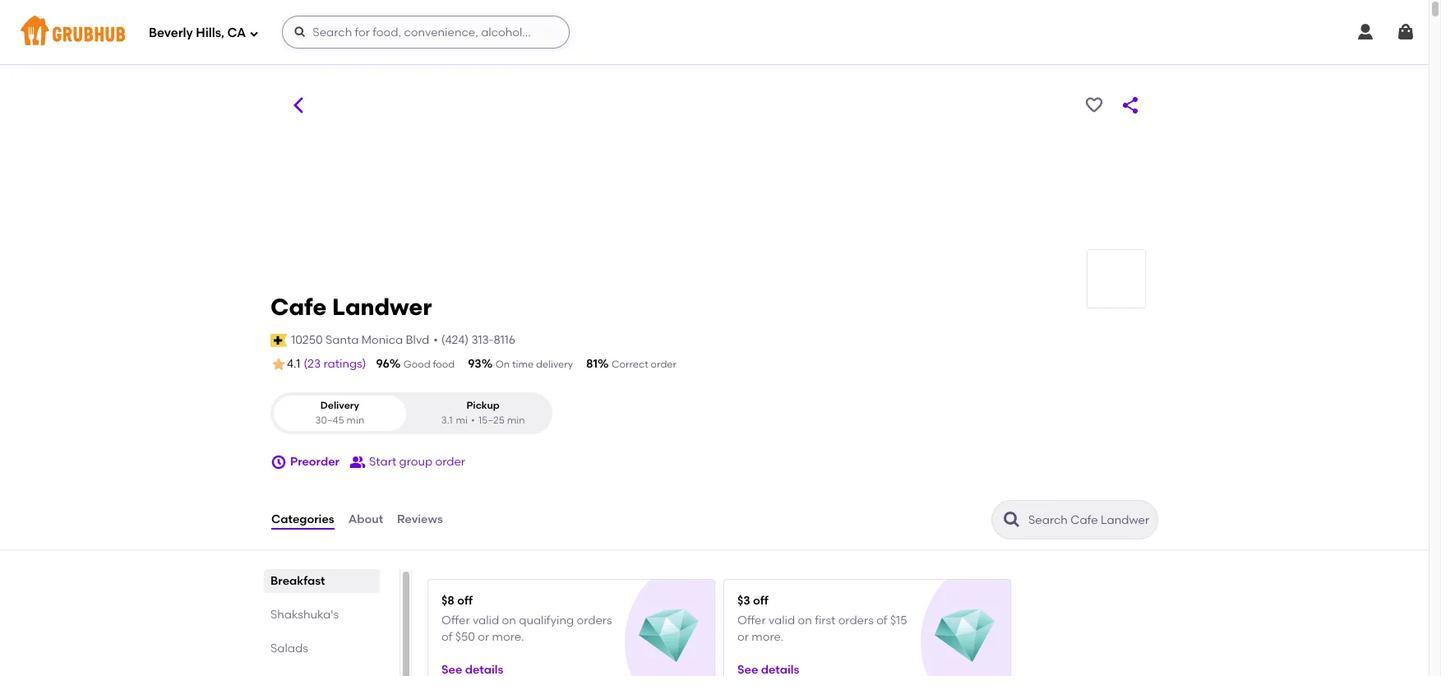Task type: locate. For each thing, give the bounding box(es) containing it.
min down delivery
[[347, 414, 365, 426]]

more.
[[492, 630, 524, 644], [752, 630, 784, 644]]

preorder
[[290, 455, 340, 469]]

30–45
[[315, 414, 344, 426]]

1 offer from the left
[[442, 613, 470, 627]]

on left first
[[798, 613, 813, 627]]

1 horizontal spatial valid
[[769, 613, 796, 627]]

start group order button
[[350, 448, 466, 477]]

group
[[399, 455, 433, 469]]

(424) 313-8116 button
[[442, 332, 516, 349]]

0 horizontal spatial order
[[436, 455, 466, 469]]

valid inside $3 off offer valid on first orders of $15 or more.
[[769, 613, 796, 627]]

good
[[404, 359, 431, 370]]

of left $50
[[442, 630, 453, 644]]

0 horizontal spatial orders
[[577, 613, 612, 627]]

order right group
[[436, 455, 466, 469]]

0 horizontal spatial offer
[[442, 613, 470, 627]]

• right blvd
[[434, 333, 438, 347]]

beverly hills, ca
[[149, 25, 246, 40]]

offer inside $3 off offer valid on first orders of $15 or more.
[[738, 613, 766, 627]]

more. for qualifying
[[492, 630, 524, 644]]

off inside $3 off offer valid on first orders of $15 or more.
[[754, 594, 769, 608]]

2 orders from the left
[[839, 613, 874, 627]]

reviews button
[[397, 490, 444, 550]]

min right 15–25
[[507, 414, 525, 426]]

$8 off offer valid on qualifying orders of $50 or more.
[[442, 594, 612, 644]]

2 on from the left
[[798, 613, 813, 627]]

$8
[[442, 594, 455, 608]]

option group
[[271, 393, 553, 434]]

main navigation navigation
[[0, 0, 1430, 64]]

of
[[877, 613, 888, 627], [442, 630, 453, 644]]

offer for $3
[[738, 613, 766, 627]]

1 horizontal spatial min
[[507, 414, 525, 426]]

1 promo image from the left
[[639, 606, 699, 666]]

valid inside $8 off offer valid on qualifying orders of $50 or more.
[[473, 613, 499, 627]]

10250
[[291, 333, 323, 347]]

off inside $8 off offer valid on qualifying orders of $50 or more.
[[458, 594, 473, 608]]

1 horizontal spatial offer
[[738, 613, 766, 627]]

min
[[347, 414, 365, 426], [507, 414, 525, 426]]

96
[[376, 357, 390, 371]]

1 vertical spatial order
[[436, 455, 466, 469]]

2 or from the left
[[738, 630, 749, 644]]

on for first
[[798, 613, 813, 627]]

1 horizontal spatial orders
[[839, 613, 874, 627]]

1 vertical spatial •
[[471, 414, 475, 426]]

1 orders from the left
[[577, 613, 612, 627]]

offer inside $8 off offer valid on qualifying orders of $50 or more.
[[442, 613, 470, 627]]

on left qualifying
[[502, 613, 516, 627]]

salads tab
[[271, 640, 373, 657]]

1 horizontal spatial order
[[651, 359, 677, 370]]

0 horizontal spatial of
[[442, 630, 453, 644]]

min inside 'pickup 3.1 mi • 15–25 min'
[[507, 414, 525, 426]]

1 more. from the left
[[492, 630, 524, 644]]

orders right qualifying
[[577, 613, 612, 627]]

0 horizontal spatial promo image
[[639, 606, 699, 666]]

preorder button
[[271, 448, 340, 477]]

or inside $3 off offer valid on first orders of $15 or more.
[[738, 630, 749, 644]]

of inside $8 off offer valid on qualifying orders of $50 or more.
[[442, 630, 453, 644]]

more. for first
[[752, 630, 784, 644]]

correct
[[612, 359, 649, 370]]

start
[[369, 455, 397, 469]]

valid up $50
[[473, 613, 499, 627]]

order inside button
[[436, 455, 466, 469]]

qualifying
[[519, 613, 574, 627]]

time
[[512, 359, 534, 370]]

1 horizontal spatial more.
[[752, 630, 784, 644]]

of left $15
[[877, 613, 888, 627]]

off right $8
[[458, 594, 473, 608]]

1 horizontal spatial off
[[754, 594, 769, 608]]

save this restaurant image
[[1085, 95, 1105, 115]]

of inside $3 off offer valid on first orders of $15 or more.
[[877, 613, 888, 627]]

1 valid from the left
[[473, 613, 499, 627]]

breakfast tab
[[271, 573, 373, 590]]

option group containing delivery 30–45 min
[[271, 393, 553, 434]]

offer
[[442, 613, 470, 627], [738, 613, 766, 627]]

cafe
[[271, 293, 327, 321]]

0 horizontal spatial valid
[[473, 613, 499, 627]]

or right $50
[[478, 630, 490, 644]]

valid
[[473, 613, 499, 627], [769, 613, 796, 627]]

2 off from the left
[[754, 594, 769, 608]]

monica
[[362, 333, 403, 347]]

15–25
[[479, 414, 505, 426]]

about
[[348, 512, 383, 526]]

orders
[[577, 613, 612, 627], [839, 613, 874, 627]]

1 horizontal spatial promo image
[[935, 606, 995, 666]]

on
[[502, 613, 516, 627], [798, 613, 813, 627]]

2 offer from the left
[[738, 613, 766, 627]]

of for $15
[[877, 613, 888, 627]]

promo image
[[639, 606, 699, 666], [935, 606, 995, 666]]

orders inside $3 off offer valid on first orders of $15 or more.
[[839, 613, 874, 627]]

0 horizontal spatial off
[[458, 594, 473, 608]]

offer down $3
[[738, 613, 766, 627]]

order
[[651, 359, 677, 370], [436, 455, 466, 469]]

svg image inside preorder button
[[271, 454, 287, 471]]

4.1
[[287, 357, 300, 371]]

1 min from the left
[[347, 414, 365, 426]]

0 vertical spatial order
[[651, 359, 677, 370]]

correct order
[[612, 359, 677, 370]]

on inside $8 off offer valid on qualifying orders of $50 or more.
[[502, 613, 516, 627]]

•
[[434, 333, 438, 347], [471, 414, 475, 426]]

2 promo image from the left
[[935, 606, 995, 666]]

orders right first
[[839, 613, 874, 627]]

0 horizontal spatial or
[[478, 630, 490, 644]]

1 on from the left
[[502, 613, 516, 627]]

1 horizontal spatial •
[[471, 414, 475, 426]]

order right 'correct'
[[651, 359, 677, 370]]

0 horizontal spatial more.
[[492, 630, 524, 644]]

$3
[[738, 594, 751, 608]]

orders inside $8 off offer valid on qualifying orders of $50 or more.
[[577, 613, 612, 627]]

1 vertical spatial of
[[442, 630, 453, 644]]

1 horizontal spatial on
[[798, 613, 813, 627]]

1 horizontal spatial or
[[738, 630, 749, 644]]

• right mi
[[471, 414, 475, 426]]

more. inside $8 off offer valid on qualifying orders of $50 or more.
[[492, 630, 524, 644]]

delivery
[[536, 359, 573, 370]]

1 horizontal spatial of
[[877, 613, 888, 627]]

2 min from the left
[[507, 414, 525, 426]]

valid left first
[[769, 613, 796, 627]]

Search for food, convenience, alcohol... search field
[[282, 16, 570, 49]]

off
[[458, 594, 473, 608], [754, 594, 769, 608]]

1 off from the left
[[458, 594, 473, 608]]

or for $8 off
[[478, 630, 490, 644]]

2 more. from the left
[[752, 630, 784, 644]]

promo image for offer valid on qualifying orders of $50 or more.
[[639, 606, 699, 666]]

more. inside $3 off offer valid on first orders of $15 or more.
[[752, 630, 784, 644]]

svg image
[[1397, 22, 1416, 42], [294, 25, 307, 39], [249, 28, 259, 38], [271, 454, 287, 471]]

salads
[[271, 642, 308, 656]]

93
[[468, 357, 482, 371]]

0 horizontal spatial on
[[502, 613, 516, 627]]

breakfast
[[271, 574, 325, 588]]

on inside $3 off offer valid on first orders of $15 or more.
[[798, 613, 813, 627]]

0 vertical spatial •
[[434, 333, 438, 347]]

0 vertical spatial of
[[877, 613, 888, 627]]

offer up $50
[[442, 613, 470, 627]]

2 valid from the left
[[769, 613, 796, 627]]

start group order
[[369, 455, 466, 469]]

or
[[478, 630, 490, 644], [738, 630, 749, 644]]

or inside $8 off offer valid on qualifying orders of $50 or more.
[[478, 630, 490, 644]]

valid for $8 off
[[473, 613, 499, 627]]

10250 santa monica blvd
[[291, 333, 430, 347]]

0 horizontal spatial min
[[347, 414, 365, 426]]

1 or from the left
[[478, 630, 490, 644]]

star icon image
[[271, 356, 287, 373]]

or down $3
[[738, 630, 749, 644]]

off right $3
[[754, 594, 769, 608]]



Task type: describe. For each thing, give the bounding box(es) containing it.
caret left icon image
[[289, 95, 308, 115]]

delivery 30–45 min
[[315, 400, 365, 426]]

delivery
[[321, 400, 360, 412]]

santa
[[326, 333, 359, 347]]

categories
[[271, 512, 335, 526]]

promo image for offer valid on first orders of $15 or more.
[[935, 606, 995, 666]]

or for $3 off
[[738, 630, 749, 644]]

valid for $3 off
[[769, 613, 796, 627]]

on for qualifying
[[502, 613, 516, 627]]

orders for first
[[839, 613, 874, 627]]

• (424) 313-8116
[[434, 333, 516, 347]]

pickup
[[467, 400, 500, 412]]

landwer
[[332, 293, 432, 321]]

$50
[[455, 630, 475, 644]]

subscription pass image
[[271, 334, 287, 347]]

of for $50
[[442, 630, 453, 644]]

$15
[[891, 613, 908, 627]]

shakshuka's
[[271, 608, 339, 622]]

food
[[433, 359, 455, 370]]

blvd
[[406, 333, 430, 347]]

orders for qualifying
[[577, 613, 612, 627]]

Search Cafe Landwer search field
[[1027, 512, 1153, 528]]

good food
[[404, 359, 455, 370]]

reviews
[[397, 512, 443, 526]]

min inside delivery 30–45 min
[[347, 414, 365, 426]]

on time delivery
[[496, 359, 573, 370]]

shakshuka's tab
[[271, 606, 373, 624]]

(23 ratings)
[[304, 357, 366, 371]]

offer for $8
[[442, 613, 470, 627]]

mi
[[456, 414, 468, 426]]

categories button
[[271, 490, 335, 550]]

first
[[815, 613, 836, 627]]

beverly
[[149, 25, 193, 40]]

pickup 3.1 mi • 15–25 min
[[441, 400, 525, 426]]

on
[[496, 359, 510, 370]]

save this restaurant button
[[1080, 90, 1110, 120]]

(424)
[[442, 333, 469, 347]]

svg image
[[1356, 22, 1376, 42]]

ratings)
[[324, 357, 366, 371]]

$3 off offer valid on first orders of $15 or more.
[[738, 594, 908, 644]]

cafe landwer
[[271, 293, 432, 321]]

people icon image
[[350, 454, 366, 471]]

search icon image
[[1003, 510, 1022, 530]]

hills,
[[196, 25, 224, 40]]

(23
[[304, 357, 321, 371]]

about button
[[348, 490, 384, 550]]

313-
[[472, 333, 494, 347]]

• inside 'pickup 3.1 mi • 15–25 min'
[[471, 414, 475, 426]]

share icon image
[[1121, 95, 1141, 115]]

0 horizontal spatial •
[[434, 333, 438, 347]]

off for $3 off
[[754, 594, 769, 608]]

10250 santa monica blvd button
[[291, 331, 430, 350]]

81
[[587, 357, 598, 371]]

off for $8 off
[[458, 594, 473, 608]]

8116
[[494, 333, 516, 347]]

3.1
[[441, 414, 453, 426]]

ca
[[227, 25, 246, 40]]



Task type: vqa. For each thing, say whether or not it's contained in the screenshot.
Soup & Small Salads tab
no



